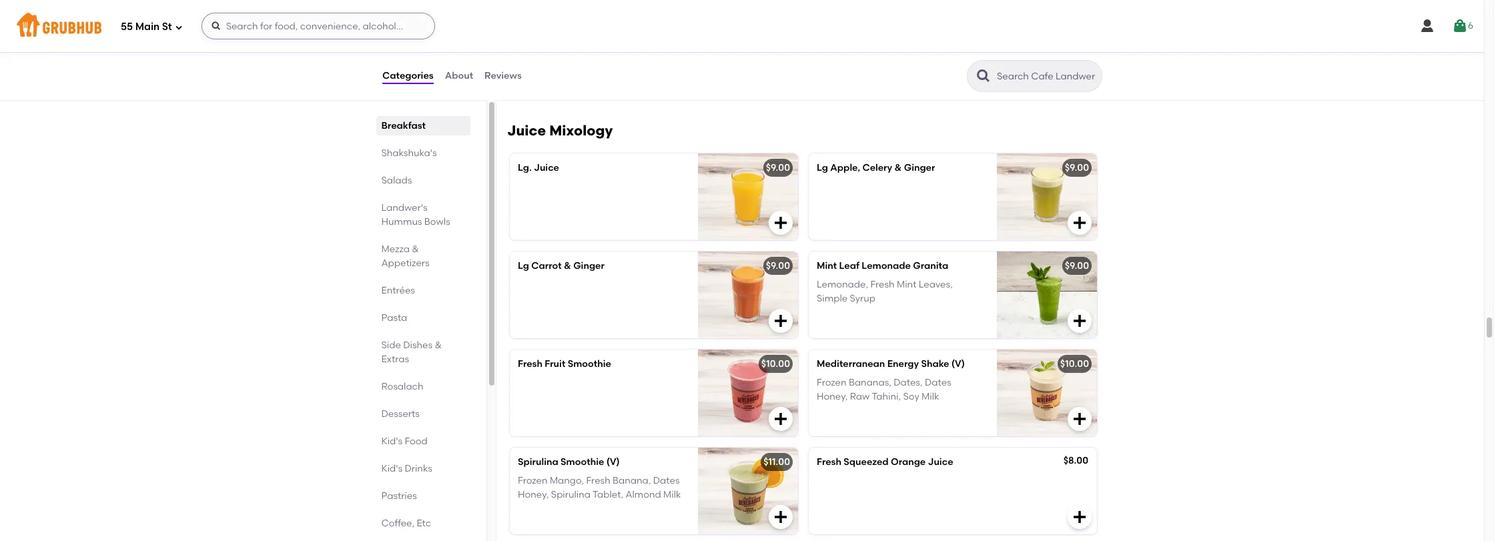 Task type: locate. For each thing, give the bounding box(es) containing it.
$8.00
[[1064, 455, 1089, 467]]

1 vertical spatial milk
[[664, 489, 681, 500]]

entrées tab
[[382, 284, 465, 298]]

1 vertical spatial lg
[[518, 260, 529, 272]]

0 vertical spatial juice
[[507, 122, 546, 139]]

55
[[121, 20, 133, 32]]

1 vertical spatial mint
[[897, 279, 917, 291]]

fresh inside lemonade, fresh mint leaves, simple syrup
[[871, 279, 895, 291]]

honey, left "raw"
[[817, 391, 848, 402]]

0 vertical spatial milk
[[922, 391, 939, 402]]

0 horizontal spatial ginger
[[573, 260, 605, 272]]

juice right orange in the right of the page
[[928, 457, 954, 468]]

about
[[445, 70, 473, 81]]

kid's left the food
[[382, 436, 403, 447]]

Search Cafe Landwer search field
[[996, 70, 1098, 83]]

1 horizontal spatial frozen
[[817, 377, 847, 389]]

0 vertical spatial (v)
[[952, 358, 965, 370]]

(v) up banana,
[[607, 457, 620, 468]]

1 vertical spatial (v)
[[607, 457, 620, 468]]

spirulina up the mango, at the left of the page
[[518, 457, 559, 468]]

fresh down 'mint leaf lemonade granita'
[[871, 279, 895, 291]]

milk inside frozen bananas, dates, dates honey, raw tahini, soy milk
[[922, 391, 939, 402]]

kid's for kid's food
[[382, 436, 403, 447]]

0 vertical spatial ginger
[[904, 162, 935, 174]]

kid's
[[382, 436, 403, 447], [382, 463, 403, 475]]

svg image inside main navigation navigation
[[1420, 18, 1436, 34]]

mint down lemonade at the right
[[897, 279, 917, 291]]

juice right lg.
[[534, 162, 559, 174]]

0 vertical spatial mint
[[817, 260, 837, 272]]

0 horizontal spatial frozen
[[518, 475, 548, 487]]

juice
[[507, 122, 546, 139], [534, 162, 559, 174], [928, 457, 954, 468]]

1 horizontal spatial dates
[[925, 377, 952, 389]]

pastries tab
[[382, 489, 465, 503]]

lg carrot & ginger image
[[698, 252, 798, 338]]

milk
[[922, 391, 939, 402], [664, 489, 681, 500]]

mezza & appetizers
[[382, 244, 430, 269]]

frozen inside frozen mango, fresh banana, dates honey,  spirulina tablet, almond milk
[[518, 475, 548, 487]]

honey,
[[817, 391, 848, 402], [518, 489, 549, 500]]

coffee, etc
[[382, 518, 432, 529]]

mezza
[[382, 244, 410, 255]]

mixology
[[549, 122, 613, 139]]

soy
[[903, 391, 920, 402]]

1 vertical spatial dates
[[653, 475, 680, 487]]

spirulina smoothie (v)
[[518, 457, 620, 468]]

lg
[[817, 162, 828, 174], [518, 260, 529, 272]]

kid's food
[[382, 436, 428, 447]]

breakfast tab
[[382, 119, 465, 133]]

vanilla roobios
[[518, 43, 589, 55]]

shakshuka's tab
[[382, 146, 465, 160]]

0 horizontal spatial lg
[[518, 260, 529, 272]]

1 vertical spatial juice
[[534, 162, 559, 174]]

& right dishes
[[435, 340, 442, 351]]

svg image for $10.00
[[1072, 411, 1088, 427]]

frozen left the mango, at the left of the page
[[518, 475, 548, 487]]

1 horizontal spatial mint
[[897, 279, 917, 291]]

$11.00
[[764, 457, 790, 468]]

0 horizontal spatial mint
[[817, 260, 837, 272]]

side dishes & extras tab
[[382, 338, 465, 366]]

1 horizontal spatial $10.00
[[1061, 358, 1089, 370]]

lemonade
[[862, 260, 911, 272]]

svg image
[[1452, 18, 1468, 34], [211, 21, 221, 31], [175, 23, 183, 31], [773, 215, 789, 231], [1072, 215, 1088, 231], [773, 313, 789, 329], [773, 411, 789, 427], [1072, 509, 1088, 525]]

1 vertical spatial kid's
[[382, 463, 403, 475]]

vanilla
[[518, 43, 549, 55]]

food
[[405, 436, 428, 447]]

1 horizontal spatial lg
[[817, 162, 828, 174]]

fresh fruit smoothie
[[518, 358, 611, 370]]

dates up almond
[[653, 475, 680, 487]]

& up appetizers
[[412, 244, 419, 255]]

0 vertical spatial lg
[[817, 162, 828, 174]]

kid's inside tab
[[382, 436, 403, 447]]

frozen for frozen bananas, dates, dates honey, raw tahini, soy milk
[[817, 377, 847, 389]]

smoothie right fruit
[[568, 358, 611, 370]]

1 vertical spatial honey,
[[518, 489, 549, 500]]

dates down shake
[[925, 377, 952, 389]]

smoothie
[[568, 358, 611, 370], [561, 457, 604, 468]]

2 $10.00 from the left
[[1061, 358, 1089, 370]]

0 vertical spatial dates
[[925, 377, 952, 389]]

$10.00 for fresh fruit smoothie image
[[762, 358, 790, 370]]

bananas,
[[849, 377, 892, 389]]

fruit
[[545, 358, 566, 370]]

& right carrot
[[564, 260, 571, 272]]

1 vertical spatial frozen
[[518, 475, 548, 487]]

frozen inside frozen bananas, dates, dates honey, raw tahini, soy milk
[[817, 377, 847, 389]]

kid's inside 'tab'
[[382, 463, 403, 475]]

svg image inside 6 button
[[1452, 18, 1468, 34]]

lg apple, celery & ginger image
[[997, 154, 1097, 240]]

raw
[[850, 391, 870, 402]]

0 horizontal spatial honey,
[[518, 489, 549, 500]]

frozen mango, fresh banana, dates honey,  spirulina tablet, almond milk
[[518, 475, 681, 500]]

mint
[[817, 260, 837, 272], [897, 279, 917, 291]]

tablet,
[[593, 489, 624, 500]]

milk right almond
[[664, 489, 681, 500]]

mint inside lemonade, fresh mint leaves, simple syrup
[[897, 279, 917, 291]]

0 horizontal spatial milk
[[664, 489, 681, 500]]

roobios
[[552, 43, 589, 55]]

(v) right shake
[[952, 358, 965, 370]]

0 horizontal spatial dates
[[653, 475, 680, 487]]

salads
[[382, 175, 412, 186]]

salads tab
[[382, 174, 465, 188]]

svg image for $11.00
[[773, 509, 789, 525]]

kid's drinks tab
[[382, 462, 465, 476]]

ginger right celery
[[904, 162, 935, 174]]

rosalach
[[382, 381, 424, 392]]

ginger right carrot
[[573, 260, 605, 272]]

extras
[[382, 354, 410, 365]]

$10.00
[[762, 358, 790, 370], [1061, 358, 1089, 370]]

kid's left 'drinks'
[[382, 463, 403, 475]]

0 horizontal spatial $10.00
[[762, 358, 790, 370]]

$5.50
[[765, 42, 790, 53]]

landwer's
[[382, 202, 428, 214]]

ginger
[[904, 162, 935, 174], [573, 260, 605, 272]]

lg apple, celery & ginger
[[817, 162, 935, 174]]

$9.00
[[766, 162, 790, 174], [1065, 162, 1089, 174], [766, 260, 790, 272], [1065, 260, 1089, 272]]

1 horizontal spatial honey,
[[817, 391, 848, 402]]

honey, inside frozen mango, fresh banana, dates honey,  spirulina tablet, almond milk
[[518, 489, 549, 500]]

& right celery
[[895, 162, 902, 174]]

smoothie up the mango, at the left of the page
[[561, 457, 604, 468]]

0 vertical spatial honey,
[[817, 391, 848, 402]]

1 horizontal spatial (v)
[[952, 358, 965, 370]]

2 kid's from the top
[[382, 463, 403, 475]]

1 horizontal spatial milk
[[922, 391, 939, 402]]

spirulina down the mango, at the left of the page
[[551, 489, 591, 500]]

1 $10.00 from the left
[[762, 358, 790, 370]]

fresh up the tablet,
[[586, 475, 611, 487]]

55 main st
[[121, 20, 172, 32]]

lg left apple, on the top right of the page
[[817, 162, 828, 174]]

0 vertical spatial kid's
[[382, 436, 403, 447]]

pasta tab
[[382, 311, 465, 325]]

&
[[895, 162, 902, 174], [412, 244, 419, 255], [564, 260, 571, 272], [435, 340, 442, 351]]

honey, down spirulina smoothie (v)
[[518, 489, 549, 500]]

almond
[[626, 489, 661, 500]]

svg image
[[1420, 18, 1436, 34], [1072, 313, 1088, 329], [1072, 411, 1088, 427], [773, 509, 789, 525]]

leaves,
[[919, 279, 953, 291]]

frozen down mediterranean
[[817, 377, 847, 389]]

lg. juice
[[518, 162, 559, 174]]

mint leaf lemonade granita
[[817, 260, 949, 272]]

spirulina
[[518, 457, 559, 468], [551, 489, 591, 500]]

shake
[[921, 358, 950, 370]]

drinks
[[405, 463, 433, 475]]

lg left carrot
[[518, 260, 529, 272]]

1 horizontal spatial ginger
[[904, 162, 935, 174]]

mint left leaf
[[817, 260, 837, 272]]

milk right soy
[[922, 391, 939, 402]]

fresh
[[871, 279, 895, 291], [518, 358, 543, 370], [817, 457, 842, 468], [586, 475, 611, 487]]

apple,
[[831, 162, 860, 174]]

side dishes & extras
[[382, 340, 442, 365]]

squeezed
[[844, 457, 889, 468]]

2 vertical spatial juice
[[928, 457, 954, 468]]

dates
[[925, 377, 952, 389], [653, 475, 680, 487]]

(v)
[[952, 358, 965, 370], [607, 457, 620, 468]]

1 kid's from the top
[[382, 436, 403, 447]]

0 vertical spatial frozen
[[817, 377, 847, 389]]

frozen
[[817, 377, 847, 389], [518, 475, 548, 487]]

0 vertical spatial spirulina
[[518, 457, 559, 468]]

fresh fruit smoothie image
[[698, 350, 798, 437]]

1 vertical spatial spirulina
[[551, 489, 591, 500]]

fresh left squeezed
[[817, 457, 842, 468]]

juice up lg.
[[507, 122, 546, 139]]



Task type: vqa. For each thing, say whether or not it's contained in the screenshot.
Two pumpkin spice pancakes made with real pumpkin and seasona
no



Task type: describe. For each thing, give the bounding box(es) containing it.
main
[[135, 20, 160, 32]]

mediterranean energy shake (v) image
[[997, 350, 1097, 437]]

pastries
[[382, 491, 417, 502]]

appetizers
[[382, 258, 430, 269]]

mediterranean
[[817, 358, 885, 370]]

side
[[382, 340, 401, 351]]

pasta
[[382, 312, 408, 324]]

lg carrot & ginger
[[518, 260, 605, 272]]

kid's for kid's drinks
[[382, 463, 403, 475]]

1 vertical spatial smoothie
[[561, 457, 604, 468]]

spirulina inside frozen mango, fresh banana, dates honey,  spirulina tablet, almond milk
[[551, 489, 591, 500]]

breakfast
[[382, 120, 426, 131]]

frozen for frozen mango, fresh banana, dates honey,  spirulina tablet, almond milk
[[518, 475, 548, 487]]

lemonade,
[[817, 279, 868, 291]]

search icon image
[[976, 68, 992, 84]]

orange
[[891, 457, 926, 468]]

kid's drinks
[[382, 463, 433, 475]]

6 button
[[1452, 14, 1474, 38]]

lg. juice image
[[698, 154, 798, 240]]

$9.00 for lg apple, celery & ginger
[[1065, 162, 1089, 174]]

reviews
[[485, 70, 522, 81]]

entrées
[[382, 285, 415, 296]]

carrot
[[532, 260, 562, 272]]

landwer's hummus bowls tab
[[382, 201, 465, 229]]

lg for lg apple, celery & ginger
[[817, 162, 828, 174]]

dishes
[[404, 340, 433, 351]]

frozen bananas, dates, dates honey, raw tahini, soy milk
[[817, 377, 952, 402]]

mezza & appetizers tab
[[382, 242, 465, 270]]

main navigation navigation
[[0, 0, 1485, 52]]

categories button
[[382, 52, 434, 100]]

& inside side dishes & extras
[[435, 340, 442, 351]]

celery
[[863, 162, 893, 174]]

milk inside frozen mango, fresh banana, dates honey,  spirulina tablet, almond milk
[[664, 489, 681, 500]]

dates inside frozen mango, fresh banana, dates honey,  spirulina tablet, almond milk
[[653, 475, 680, 487]]

$9.00 for lg. juice
[[766, 162, 790, 174]]

$10.00 for mediterranean energy shake (v) 'image'
[[1061, 358, 1089, 370]]

lg for lg carrot & ginger
[[518, 260, 529, 272]]

Search for food, convenience, alcohol... search field
[[201, 13, 435, 39]]

energy
[[888, 358, 919, 370]]

mango,
[[550, 475, 584, 487]]

fresh inside frozen mango, fresh banana, dates honey,  spirulina tablet, almond milk
[[586, 475, 611, 487]]

st
[[162, 20, 172, 32]]

coffee,
[[382, 518, 415, 529]]

& inside 'mezza & appetizers'
[[412, 244, 419, 255]]

juice mixology
[[507, 122, 613, 139]]

fresh left fruit
[[518, 358, 543, 370]]

1 vertical spatial ginger
[[573, 260, 605, 272]]

dates inside frozen bananas, dates, dates honey, raw tahini, soy milk
[[925, 377, 952, 389]]

svg image for $9.00
[[1072, 313, 1088, 329]]

syrup
[[850, 293, 876, 304]]

reviews button
[[484, 52, 522, 100]]

kid's food tab
[[382, 435, 465, 449]]

spirulina smoothie (v) image
[[698, 448, 798, 535]]

dates,
[[894, 377, 923, 389]]

tahini,
[[872, 391, 901, 402]]

coffee, etc tab
[[382, 517, 465, 531]]

rosalach tab
[[382, 380, 465, 394]]

about button
[[444, 52, 474, 100]]

desserts
[[382, 409, 420, 420]]

shakshuka's
[[382, 148, 437, 159]]

categories
[[382, 70, 434, 81]]

fresh squeezed orange juice
[[817, 457, 954, 468]]

0 horizontal spatial (v)
[[607, 457, 620, 468]]

desserts tab
[[382, 407, 465, 421]]

0 vertical spatial smoothie
[[568, 358, 611, 370]]

lemonade, fresh mint leaves, simple syrup
[[817, 279, 953, 304]]

simple
[[817, 293, 848, 304]]

hummus
[[382, 216, 423, 228]]

$9.00 for lg carrot & ginger
[[766, 260, 790, 272]]

granita
[[913, 260, 949, 272]]

honey, inside frozen bananas, dates, dates honey, raw tahini, soy milk
[[817, 391, 848, 402]]

bowls
[[425, 216, 451, 228]]

banana,
[[613, 475, 651, 487]]

mediterranean energy shake (v)
[[817, 358, 965, 370]]

etc
[[417, 518, 432, 529]]

landwer's hummus bowls
[[382, 202, 451, 228]]

mint leaf lemonade granita image
[[997, 252, 1097, 338]]

leaf
[[839, 260, 860, 272]]

lg.
[[518, 162, 532, 174]]

6
[[1468, 20, 1474, 31]]



